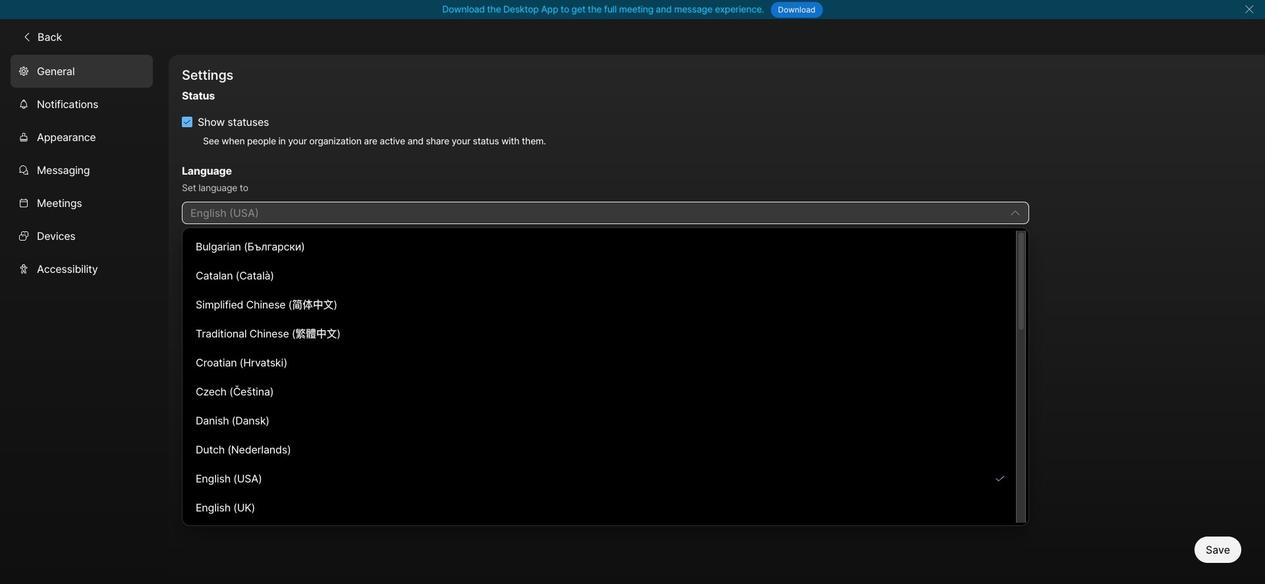 Task type: locate. For each thing, give the bounding box(es) containing it.
notifications tab
[[11, 87, 153, 120]]

messaging tab
[[11, 153, 153, 186]]

option
[[188, 465, 1014, 492]]

list box
[[185, 231, 1027, 523]]

meetings tab
[[11, 186, 153, 219]]



Task type: describe. For each thing, give the bounding box(es) containing it.
appearance tab
[[11, 120, 153, 153]]

general tab
[[11, 54, 153, 87]]

devices tab
[[11, 219, 153, 252]]

settings navigation
[[0, 54, 169, 584]]

cancel_16 image
[[1245, 4, 1255, 15]]

accessibility tab
[[11, 252, 153, 285]]



Task type: vqa. For each thing, say whether or not it's contained in the screenshot.
klobrad84@gmail.com 'list item'
no



